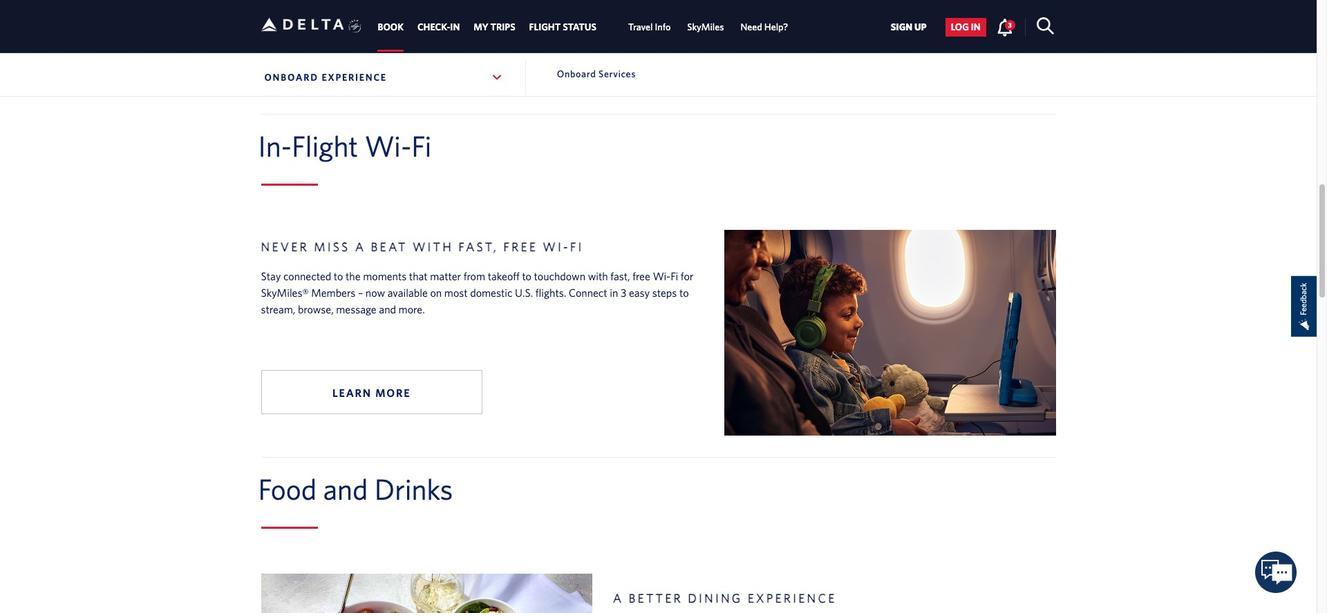 Task type: locate. For each thing, give the bounding box(es) containing it.
in-
[[258, 129, 292, 162]]

0 vertical spatial 3
[[1008, 21, 1012, 29]]

0 vertical spatial wi-
[[365, 129, 411, 162]]

to down for
[[679, 287, 689, 299]]

travel info
[[628, 22, 671, 33]]

members
[[311, 287, 355, 299]]

in right log at the top of the page
[[971, 22, 981, 33]]

flight
[[529, 22, 561, 33]]

wi- right flight at the left of page
[[365, 129, 411, 162]]

0 vertical spatial experience
[[322, 72, 387, 83]]

book
[[378, 22, 404, 33]]

a right miss
[[355, 240, 366, 255]]

fi inside stay connected to the moments that matter from takeoff to touchdown with fast, free wi-fi for skymiles® members – now available on most domestic u.s. flights. connect in 3 easy steps to stream, browse, message and more.
[[671, 270, 678, 282]]

need help? link
[[741, 15, 788, 40]]

touchdown
[[534, 270, 585, 282]]

and
[[379, 303, 396, 316], [323, 473, 368, 506]]

and right the food
[[323, 473, 368, 506]]

1 vertical spatial fi
[[671, 270, 678, 282]]

need help?
[[741, 22, 788, 33]]

0 horizontal spatial in
[[610, 287, 618, 299]]

onboard left services
[[557, 68, 596, 79]]

and inside stay connected to the moments that matter from takeoff to touchdown with fast, free wi-fi for skymiles® members – now available on most domestic u.s. flights. connect in 3 easy steps to stream, browse, message and more.
[[379, 303, 396, 316]]

that
[[409, 270, 428, 282]]

onboard inside onboard experience dropdown button
[[264, 72, 318, 83]]

3 inside stay connected to the moments that matter from takeoff to touchdown with fast, free wi-fi for skymiles® members – now available on most domestic u.s. flights. connect in 3 easy steps to stream, browse, message and more.
[[621, 287, 626, 299]]

book link
[[378, 15, 404, 40]]

onboard down delta air lines image
[[264, 72, 318, 83]]

info
[[655, 22, 671, 33]]

to up 'u.s.'
[[522, 270, 531, 282]]

status
[[563, 22, 596, 33]]

in-flight wi-fi
[[258, 129, 431, 162]]

a left the better
[[613, 592, 624, 606]]

skyteam image
[[348, 5, 362, 48]]

delta air lines image
[[261, 3, 344, 46]]

experience
[[322, 72, 387, 83], [748, 592, 837, 606]]

in inside button
[[971, 22, 981, 33]]

onboard experience
[[264, 72, 387, 83]]

u.s.
[[515, 287, 533, 299]]

check-in link
[[417, 15, 460, 40]]

on
[[430, 287, 442, 299]]

3
[[1008, 21, 1012, 29], [621, 287, 626, 299]]

1 vertical spatial in
[[610, 287, 618, 299]]

onboard for onboard experience
[[264, 72, 318, 83]]

1 vertical spatial and
[[323, 473, 368, 506]]

stay connected to the moments that matter from takeoff to touchdown with fast, free wi-fi for skymiles® members – now available on most domestic u.s. flights. connect in 3 easy steps to stream, browse, message and more.
[[261, 270, 693, 316]]

0 vertical spatial and
[[379, 303, 396, 316]]

never
[[261, 240, 309, 255]]

wi-
[[365, 129, 411, 162], [653, 270, 671, 282]]

skymiles link
[[687, 15, 724, 40]]

browse,
[[298, 303, 334, 316]]

flight
[[292, 129, 358, 162]]

1 horizontal spatial and
[[379, 303, 396, 316]]

1 vertical spatial a
[[613, 592, 624, 606]]

learn more link
[[261, 370, 482, 415]]

0 vertical spatial in
[[971, 22, 981, 33]]

for
[[681, 270, 693, 282]]

onboard
[[557, 68, 596, 79], [264, 72, 318, 83]]

in inside stay connected to the moments that matter from takeoff to touchdown with fast, free wi-fi for skymiles® members – now available on most domestic u.s. flights. connect in 3 easy steps to stream, browse, message and more.
[[610, 287, 618, 299]]

0 horizontal spatial and
[[323, 473, 368, 506]]

most
[[444, 287, 468, 299]]

0 horizontal spatial experience
[[322, 72, 387, 83]]

1 horizontal spatial onboard
[[557, 68, 596, 79]]

1 horizontal spatial wi-
[[653, 270, 671, 282]]

1 horizontal spatial fi
[[671, 270, 678, 282]]

1 horizontal spatial to
[[522, 270, 531, 282]]

domestic
[[470, 287, 512, 299]]

more.
[[399, 303, 425, 316]]

explore
[[646, 43, 699, 56]]

easy
[[629, 287, 650, 299]]

a
[[355, 240, 366, 255], [613, 592, 624, 606]]

1 horizontal spatial 3
[[1008, 21, 1012, 29]]

1 horizontal spatial in
[[971, 22, 981, 33]]

0 vertical spatial a
[[355, 240, 366, 255]]

stay
[[261, 270, 281, 282]]

check-in
[[417, 22, 460, 33]]

message us image
[[1255, 553, 1297, 594]]

0 horizontal spatial onboard
[[264, 72, 318, 83]]

wi- up steps
[[653, 270, 671, 282]]

explore delta studio
[[646, 43, 791, 56]]

connect
[[569, 287, 607, 299]]

skymiles®
[[261, 287, 309, 299]]

learn more
[[332, 387, 411, 399]]

to
[[334, 270, 343, 282], [522, 270, 531, 282], [679, 287, 689, 299]]

flight status
[[529, 22, 596, 33]]

2 horizontal spatial to
[[679, 287, 689, 299]]

0 horizontal spatial 3
[[621, 287, 626, 299]]

and down now
[[379, 303, 396, 316]]

1 horizontal spatial a
[[613, 592, 624, 606]]

fast,
[[458, 240, 498, 255]]

0 horizontal spatial wi-
[[365, 129, 411, 162]]

from
[[464, 270, 485, 282]]

steps
[[652, 287, 677, 299]]

moments
[[363, 270, 407, 282]]

a better dining experience
[[613, 592, 837, 606]]

wi- inside stay connected to the moments that matter from takeoff to touchdown with fast, free wi-fi for skymiles® members – now available on most domestic u.s. flights. connect in 3 easy steps to stream, browse, message and more.
[[653, 270, 671, 282]]

1 vertical spatial 3
[[621, 287, 626, 299]]

tab list
[[371, 0, 796, 52]]

in down 'fast,'
[[610, 287, 618, 299]]

0 horizontal spatial fi
[[411, 129, 431, 162]]

in
[[450, 22, 460, 33]]

services
[[599, 68, 636, 79]]

3 right 'log in' button
[[1008, 21, 1012, 29]]

travel info link
[[628, 15, 671, 40]]

onboard experience button
[[261, 60, 507, 95]]

to left the
[[334, 270, 343, 282]]

1 vertical spatial experience
[[748, 592, 837, 606]]

3 left easy
[[621, 287, 626, 299]]

fi
[[411, 129, 431, 162], [671, 270, 678, 282]]

1 vertical spatial wi-
[[653, 270, 671, 282]]



Task type: vqa. For each thing, say whether or not it's contained in the screenshot.
I
no



Task type: describe. For each thing, give the bounding box(es) containing it.
0 vertical spatial fi
[[411, 129, 431, 162]]

flights.
[[535, 287, 566, 299]]

drinks
[[374, 473, 453, 506]]

learn
[[332, 387, 372, 399]]

fast,
[[611, 270, 630, 282]]

trips
[[490, 22, 515, 33]]

log in
[[951, 22, 981, 33]]

3 inside 3 'link'
[[1008, 21, 1012, 29]]

fi
[[570, 240, 584, 255]]

the
[[346, 270, 360, 282]]

tab list containing book
[[371, 0, 796, 52]]

connected
[[283, 270, 331, 282]]

with
[[588, 270, 608, 282]]

onboard services
[[557, 68, 636, 79]]

beat
[[371, 240, 408, 255]]

now
[[365, 287, 385, 299]]

sign up
[[891, 22, 927, 33]]

my
[[474, 22, 488, 33]]

explore delta studio link
[[613, 27, 824, 71]]

free
[[632, 270, 650, 282]]

skymiles
[[687, 22, 724, 33]]

never miss a beat with fast, free wi-fi
[[261, 240, 584, 255]]

sign up link
[[885, 18, 932, 37]]

help?
[[764, 22, 788, 33]]

1 horizontal spatial experience
[[748, 592, 837, 606]]

wi-
[[543, 240, 570, 255]]

studio
[[744, 43, 791, 56]]

–
[[358, 287, 363, 299]]

available
[[387, 287, 428, 299]]

check-
[[417, 22, 450, 33]]

onboard for onboard services
[[557, 68, 596, 79]]

sign
[[891, 22, 912, 33]]

3 link
[[996, 18, 1015, 36]]

more
[[375, 387, 411, 399]]

0 horizontal spatial to
[[334, 270, 343, 282]]

stream,
[[261, 303, 295, 316]]

with
[[413, 240, 453, 255]]

dining
[[688, 592, 743, 606]]

0 horizontal spatial a
[[355, 240, 366, 255]]

need
[[741, 22, 762, 33]]

takeoff
[[488, 270, 520, 282]]

free
[[503, 240, 538, 255]]

flight status link
[[529, 15, 596, 40]]

up
[[914, 22, 927, 33]]

log
[[951, 22, 969, 33]]

matter
[[430, 270, 461, 282]]

better
[[629, 592, 683, 606]]

food and drinks
[[258, 473, 453, 506]]

miss
[[314, 240, 350, 255]]

my trips link
[[474, 15, 515, 40]]

message
[[336, 303, 376, 316]]

experience inside dropdown button
[[322, 72, 387, 83]]

food
[[258, 473, 317, 506]]

log in button
[[945, 18, 986, 37]]

delta
[[703, 43, 740, 56]]

travel
[[628, 22, 653, 33]]

my trips
[[474, 22, 515, 33]]



